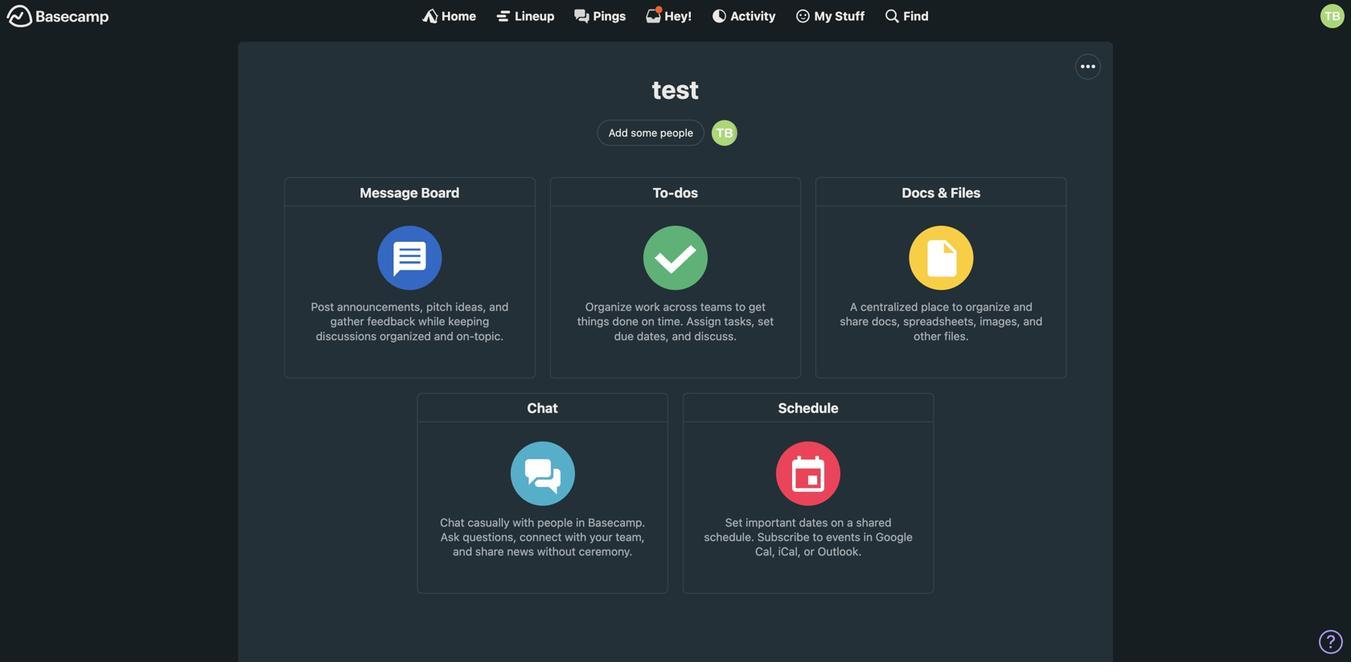 Task type: describe. For each thing, give the bounding box(es) containing it.
tim burton image inside main element
[[1321, 4, 1345, 28]]

lineup link
[[496, 8, 555, 24]]

hey!
[[665, 9, 692, 23]]

switch accounts image
[[6, 4, 109, 29]]

pings button
[[574, 8, 626, 24]]

pings
[[593, 9, 626, 23]]

activity link
[[711, 8, 776, 24]]

my stuff button
[[795, 8, 865, 24]]

activity
[[731, 9, 776, 23]]

my
[[815, 9, 832, 23]]

add some people link
[[597, 120, 705, 146]]

add some people
[[609, 127, 694, 139]]



Task type: vqa. For each thing, say whether or not it's contained in the screenshot.
My Stuff
yes



Task type: locate. For each thing, give the bounding box(es) containing it.
some
[[631, 127, 658, 139]]

0 vertical spatial tim burton image
[[1321, 4, 1345, 28]]

tim burton image
[[1321, 4, 1345, 28], [712, 120, 738, 146]]

1 vertical spatial tim burton image
[[712, 120, 738, 146]]

main element
[[0, 0, 1351, 31]]

people
[[660, 127, 694, 139]]

add
[[609, 127, 628, 139]]

home
[[442, 9, 476, 23]]

lineup
[[515, 9, 555, 23]]

stuff
[[835, 9, 865, 23]]

hey! button
[[645, 6, 692, 24]]

1 horizontal spatial tim burton image
[[1321, 4, 1345, 28]]

find button
[[884, 8, 929, 24]]

find
[[904, 9, 929, 23]]

0 horizontal spatial tim burton image
[[712, 120, 738, 146]]

my stuff
[[815, 9, 865, 23]]

test
[[652, 74, 699, 105]]

home link
[[422, 8, 476, 24]]



